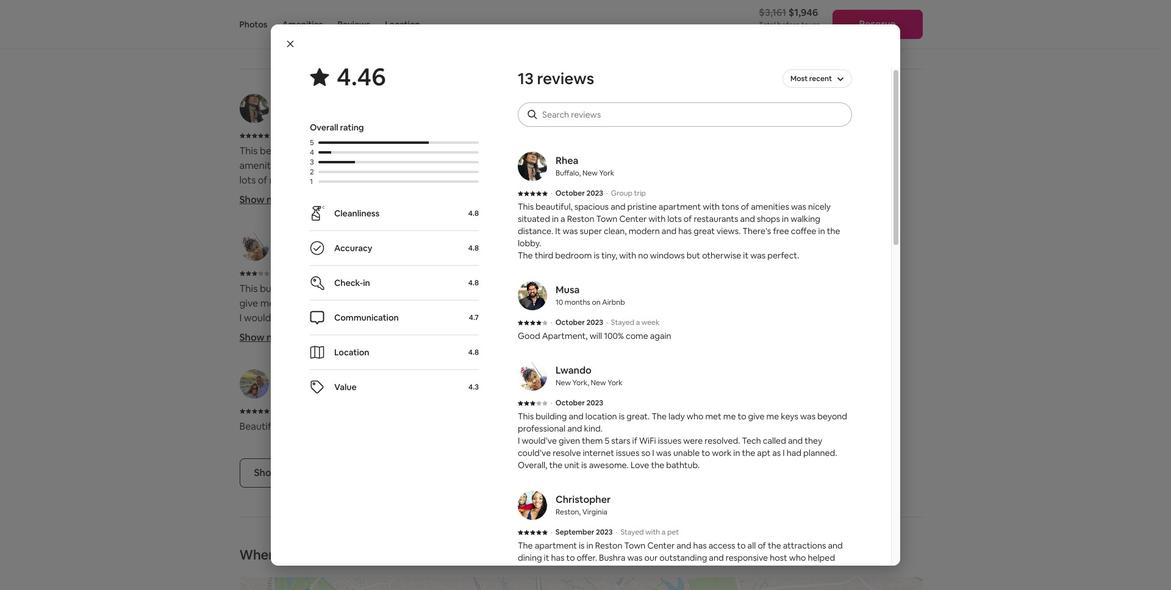 Task type: vqa. For each thing, say whether or not it's contained in the screenshot.
the topmost 'had'
yes



Task type: describe. For each thing, give the bounding box(es) containing it.
the apartment is in reston town center and has access to all of the attractions and dining it has to offer. bushra was our outstanding and responsive host who helped facilitate an early check-in as we were leaving a nearby apartment. bushra was also very responsive to all of our needs throughout the stay. inside 4.46 "dialog"
[[518, 540, 843, 588]]

check-
[[334, 278, 363, 289]]

most recent button
[[783, 68, 852, 89]]

0 horizontal spatial so
[[451, 326, 461, 339]]

$3,161 $1,946 total before taxes
[[759, 6, 820, 30]]

check-in
[[334, 278, 370, 289]]

4.46
[[337, 61, 386, 93]]

4.8 for accuracy
[[468, 243, 479, 253]]

0 vertical spatial great.
[[364, 282, 390, 295]]

otherwise inside 4.46 "dialog"
[[702, 250, 741, 261]]

4
[[310, 148, 314, 157]]

this beautiful, spacious and pristine apartment with tons of amenities was nicely situated in a reston town center with lots of restaurants and shops in walking distance. it was super clean, modern and has great views. there's free coffee in the lobby. the third bedroom is tiny, with no windows but otherwise it was perfect. inside 4.46 "dialog"
[[518, 201, 840, 261]]

2 vertical spatial great
[[349, 420, 373, 433]]

2023 down rhea buffalo, new york on the top
[[586, 189, 603, 198]]

rhea
[[556, 154, 579, 167]]

great. inside 4.46 "dialog"
[[627, 411, 650, 422]]

nicely inside 4.46 "dialog"
[[808, 201, 831, 212]]

0 vertical spatial beautiful,
[[260, 144, 302, 157]]

clean, inside 4.46 "dialog"
[[604, 226, 627, 237]]

0 horizontal spatial wifi
[[378, 312, 397, 324]]

christopher image
[[586, 232, 615, 261]]

0 horizontal spatial otherwise
[[450, 218, 495, 230]]

0 vertical spatial no
[[377, 218, 388, 230]]

· october 2023 · stayed a week
[[551, 318, 660, 328]]

week
[[642, 318, 660, 328]]

0 horizontal spatial but
[[432, 218, 448, 230]]

pristine inside 4.46 "dialog"
[[627, 201, 657, 212]]

3 years on airbnb
[[624, 385, 692, 396]]

1 horizontal spatial dining
[[685, 297, 713, 310]]

port charlotte, florida
[[277, 385, 364, 396]]

exceeded
[[674, 420, 718, 433]]

0 horizontal spatial 5
[[310, 138, 314, 148]]

had inside list
[[337, 341, 354, 354]]

0 vertical spatial unable
[[487, 326, 517, 339]]

recent
[[809, 74, 832, 84]]

0 horizontal spatial given
[[286, 312, 311, 324]]

as down the expectations
[[772, 448, 781, 459]]

lobby. inside list
[[239, 203, 266, 216]]

0 horizontal spatial called
[[239, 326, 266, 339]]

had inside 4.46 "dialog"
[[787, 448, 802, 459]]

be
[[319, 546, 335, 564]]

0 vertical spatial work
[[251, 341, 274, 354]]

0 vertical spatial attractions
[[615, 297, 664, 310]]

reviews inside 4.46 "dialog"
[[537, 68, 594, 89]]

0 vertical spatial give
[[239, 297, 258, 310]]

trip for this beautiful, spacious and pristine apartment with tons of amenities was nicely situated in a reston town center with lots of restaurants and shops in walking distance. it was super clean, modern and has great views. there's free coffee in the lobby.
[[634, 189, 646, 198]]

is down 4.7
[[469, 341, 476, 354]]

amenities inside 4.46 "dialog"
[[751, 201, 789, 212]]

0 horizontal spatial apt
[[303, 341, 318, 354]]

stay.
[[650, 420, 672, 433]]

0 vertical spatial also
[[586, 341, 604, 354]]

shops inside 4.46 "dialog"
[[757, 214, 780, 224]]

stars inside 4.46 "dialog"
[[611, 436, 630, 447]]

0 vertical spatial group
[[341, 130, 366, 141]]

0 vertical spatial coffee
[[453, 188, 482, 201]]

0 horizontal spatial tech
[[496, 312, 517, 324]]

coffee inside 4.46 "dialog"
[[791, 226, 817, 237]]

airbnb inside 'musa 10 months on airbnb'
[[602, 298, 625, 307]]

where
[[239, 546, 281, 564]]

will
[[590, 331, 602, 342]]

were left 4.7
[[429, 312, 451, 324]]

come
[[626, 331, 648, 342]]

york inside rhea buffalo, new york
[[599, 168, 614, 178]]

0 vertical spatial windows
[[391, 218, 430, 230]]

1 horizontal spatial virginia
[[655, 248, 684, 259]]

0 vertical spatial stay.
[[831, 341, 851, 354]]

area
[[375, 420, 395, 433]]

is up 'musa 10 months on airbnb'
[[594, 250, 600, 261]]

4.8 for location
[[468, 348, 479, 357]]

show all 13 reviews
[[254, 467, 340, 479]]

offer. inside 4.46 "dialog"
[[577, 553, 597, 564]]

lwando inside list
[[277, 234, 313, 246]]

charlotte,
[[296, 385, 335, 396]]

1 horizontal spatial christopher reston, virginia
[[624, 234, 684, 259]]

musa 10 months on airbnb
[[556, 284, 625, 307]]

1 horizontal spatial 5
[[339, 312, 344, 324]]

views. inside 4.46 "dialog"
[[717, 226, 741, 237]]

show more for third
[[239, 193, 291, 206]]

is up week
[[656, 282, 662, 295]]

an inside 4.46 "dialog"
[[554, 565, 563, 576]]

0 vertical spatial bedroom
[[282, 218, 324, 230]]

so inside 4.46 "dialog"
[[641, 448, 650, 459]]

as down · september 2023 · stayed with a pet
[[621, 565, 630, 576]]

beautiful, inside 4.46 "dialog"
[[536, 201, 573, 212]]

0 vertical spatial beyond
[[319, 297, 353, 310]]

4.3
[[469, 382, 479, 392]]

trip for very beautiful stay. exceeded my expectations
[[699, 406, 713, 417]]

0 vertical spatial situated
[[333, 159, 370, 172]]

stayed for christopher
[[621, 528, 644, 537]]

0 horizontal spatial trip
[[368, 130, 382, 141]]

met inside 4.46 "dialog"
[[705, 411, 722, 422]]

very beautiful stay. exceeded my expectations
[[586, 420, 795, 433]]

0 horizontal spatial tons
[[472, 144, 492, 157]]

april
[[624, 406, 643, 417]]

is down very
[[581, 460, 587, 471]]

apartment,
[[542, 331, 588, 342]]

early inside 4.46 "dialog"
[[565, 565, 584, 576]]

leaving inside 4.46 "dialog"
[[667, 565, 695, 576]]

2023 right september at the bottom
[[596, 528, 613, 537]]

apartment. inside 4.46 "dialog"
[[732, 565, 776, 576]]

them inside 4.46 "dialog"
[[582, 436, 603, 447]]

bedroom inside 4.46 "dialog"
[[555, 250, 592, 261]]

0 horizontal spatial amenities
[[239, 159, 283, 172]]

lobby. inside 4.46 "dialog"
[[518, 238, 541, 249]]

reserve button
[[832, 10, 923, 39]]

were down very beautiful stay. exceeded my expectations
[[683, 436, 703, 447]]

planned. inside 4.46 "dialog"
[[803, 448, 837, 459]]

0 vertical spatial christopher
[[624, 234, 679, 246]]

10
[[556, 298, 563, 307]]

york, inside 4.46 "dialog"
[[573, 378, 589, 388]]

planned. inside list
[[356, 341, 394, 354]]

value
[[334, 382, 357, 393]]

0 vertical spatial york,
[[297, 248, 316, 259]]

0 vertical spatial free
[[433, 188, 451, 201]]

0 vertical spatial very
[[606, 341, 625, 354]]

expectations
[[736, 420, 795, 433]]

angel image
[[239, 370, 269, 399]]

0 horizontal spatial professional
[[355, 297, 409, 310]]

lwando image
[[518, 362, 547, 391]]

overall, inside list
[[397, 341, 430, 354]]

· october 2023 inside 4.46 "dialog"
[[551, 398, 603, 408]]

lots inside 4.46 "dialog"
[[668, 214, 682, 224]]

1 horizontal spatial early
[[843, 312, 865, 324]]

resolved. inside 4.46 "dialog"
[[705, 436, 740, 447]]

bathtub. inside list
[[328, 356, 366, 368]]

0 horizontal spatial if
[[370, 312, 376, 324]]

0 vertical spatial facilitate
[[789, 312, 828, 324]]

communication
[[334, 312, 399, 323]]

were down · september 2023 · stayed with a pet
[[645, 565, 665, 576]]

0 vertical spatial location
[[317, 282, 353, 295]]

access inside list
[[804, 282, 834, 295]]

amenities button
[[282, 0, 323, 49]]

no inside 4.46 "dialog"
[[638, 250, 648, 261]]

overall, inside 4.46 "dialog"
[[518, 460, 547, 471]]

13 reviews
[[518, 68, 594, 89]]

0 vertical spatial met
[[454, 282, 472, 295]]

virginia inside 4.46 "dialog"
[[582, 508, 607, 517]]

attractions inside 4.46 "dialog"
[[783, 540, 826, 551]]

0 vertical spatial offer.
[[753, 297, 776, 310]]

reviews
[[338, 19, 370, 30]]

show more button for to
[[239, 331, 291, 345]]

1 horizontal spatial lots
[[419, 420, 435, 433]]

0 vertical spatial views.
[[368, 188, 396, 201]]

reviews button
[[338, 0, 370, 49]]

on inside 'musa 10 months on airbnb'
[[592, 298, 601, 307]]

0 horizontal spatial spacious
[[304, 144, 343, 157]]

it inside 4.46 "dialog"
[[555, 226, 561, 237]]

christopher reston, virginia inside 4.46 "dialog"
[[556, 494, 611, 517]]

tons inside 4.46 "dialog"
[[722, 201, 739, 212]]

0 vertical spatial lots
[[239, 174, 256, 187]]

port
[[277, 385, 294, 396]]

love inside 4.46 "dialog"
[[631, 460, 649, 471]]

0 horizontal spatial 3
[[239, 15, 244, 25]]

rhea buffalo, new york
[[556, 154, 614, 178]]

1 beautiful from the left
[[239, 420, 279, 433]]

reserve
[[859, 18, 896, 31]]

october left chris image
[[556, 398, 585, 408]]

2023 up stay.
[[645, 406, 664, 417]]

overall
[[310, 122, 338, 133]]

0 horizontal spatial perfect.
[[259, 232, 295, 245]]

would've inside 4.46 "dialog"
[[522, 436, 557, 447]]

buffalo,
[[556, 168, 581, 178]]

but inside 4.46 "dialog"
[[687, 250, 700, 261]]

musa for musa
[[624, 96, 648, 108]]

as up port charlotte, florida on the bottom of the page
[[320, 341, 330, 354]]

bathtub. inside 4.46 "dialog"
[[666, 460, 700, 471]]

my
[[721, 420, 734, 433]]

restaurants!!
[[449, 420, 504, 433]]

cleanliness
[[334, 208, 380, 219]]

0 horizontal spatial helped
[[755, 312, 787, 324]]

0 horizontal spatial · october 2023 · group trip
[[272, 130, 382, 141]]

Search reviews, Press 'Enter' to search text field
[[542, 109, 840, 121]]

amenities
[[282, 19, 323, 30]]

most recent
[[791, 74, 832, 84]]

october left "check-"
[[277, 268, 312, 279]]

0 vertical spatial throughout
[[760, 341, 811, 354]]

accuracy
[[334, 243, 372, 254]]

internet inside list
[[384, 326, 420, 339]]

an inside list
[[830, 312, 841, 324]]

$3,161
[[759, 6, 786, 19]]

1 vertical spatial york
[[338, 248, 355, 259]]

overall rating
[[310, 122, 364, 133]]

access inside 4.46 "dialog"
[[709, 540, 735, 551]]

resolve inside 4.46 "dialog"
[[553, 448, 581, 459]]

0 horizontal spatial 2
[[239, 25, 244, 35]]

could've inside 4.46 "dialog"
[[518, 448, 551, 459]]

where you'll be
[[239, 546, 335, 564]]

taxes
[[802, 20, 820, 30]]

is left cleanliness on the left top
[[326, 218, 333, 230]]

0 vertical spatial them
[[313, 312, 337, 324]]

0 vertical spatial tiny,
[[335, 218, 353, 230]]

show for the apartment is in reston town center and has access to all of the attractions and dining it has to offer. bushra was our outstanding and responsive host who helped facilitate an early check-in as we were leaving a nearby apartment. bushra was also very responsive to all of our needs throughout the stay.
[[586, 331, 611, 344]]

1
[[310, 177, 313, 187]]

· september 2023 · stayed with a pet
[[551, 528, 679, 537]]

4.8 for cleanliness
[[468, 209, 479, 218]]

pet
[[667, 528, 679, 537]]

group for this beautiful, spacious and pristine apartment with tons of amenities was nicely situated in a reston town center with lots of restaurants and shops in walking distance. it was super clean, modern and has great views. there's free coffee in the lobby.
[[611, 189, 633, 198]]

lady inside 4.46 "dialog"
[[669, 411, 685, 422]]

photos
[[239, 19, 267, 30]]

location button
[[385, 0, 420, 49]]

kind. inside 4.46 "dialog"
[[584, 423, 603, 434]]

13 inside 4.46 "dialog"
[[518, 68, 534, 89]]

unit inside 4.46 "dialog"
[[564, 460, 580, 471]]

2023 up "4"
[[313, 130, 333, 141]]

also inside 4.46 "dialog"
[[824, 565, 839, 576]]

0 vertical spatial the apartment is in reston town center and has access to all of the attractions and dining it has to offer. bushra was our outstanding and responsive host who helped facilitate an early check-in as we were leaving a nearby apartment. bushra was also very responsive to all of our needs throughout the stay.
[[586, 282, 865, 354]]

is down september at the bottom
[[579, 540, 585, 551]]

0 horizontal spatial awesome.
[[239, 356, 285, 368]]

reston, inside list
[[624, 248, 653, 259]]

again
[[650, 331, 671, 342]]

0 vertical spatial restaurants
[[270, 174, 320, 187]]

0 vertical spatial resolve
[[349, 326, 382, 339]]

lady inside list
[[412, 282, 430, 295]]

$1,946
[[789, 6, 818, 19]]

0 vertical spatial shops
[[342, 174, 368, 187]]

1 horizontal spatial needs
[[730, 341, 758, 354]]

photos button
[[239, 0, 267, 49]]

beautiful apartment in a great area with lots of restaurants!!
[[239, 420, 504, 433]]

most
[[791, 74, 808, 84]]

1 horizontal spatial location
[[385, 19, 420, 30]]

chris image
[[586, 370, 615, 399]]

0 horizontal spatial pristine
[[365, 144, 398, 157]]

0 vertical spatial nearby
[[719, 326, 750, 339]]

0 vertical spatial outstanding
[[586, 312, 640, 324]]

dining inside 4.46 "dialog"
[[518, 553, 542, 564]]

there's inside 4.46 "dialog"
[[743, 226, 771, 237]]

good apartment, will 100% come again
[[518, 331, 671, 342]]

0 horizontal spatial host
[[712, 312, 732, 324]]

1 vertical spatial on
[[653, 385, 663, 396]]

1 horizontal spatial musa image
[[586, 94, 615, 123]]



Task type: locate. For each thing, give the bounding box(es) containing it.
apt up charlotte,
[[303, 341, 318, 354]]

bushra
[[778, 297, 808, 310], [805, 326, 836, 339], [599, 553, 626, 564], [778, 565, 805, 576]]

had down the communication
[[337, 341, 354, 354]]

1 vertical spatial stayed
[[621, 528, 644, 537]]

work inside 4.46 "dialog"
[[712, 448, 732, 459]]

christopher right christopher image
[[624, 234, 679, 246]]

work down my
[[712, 448, 732, 459]]

stars inside list
[[346, 312, 368, 324]]

1 vertical spatial there's
[[743, 226, 771, 237]]

· october 2023 · group trip up "4"
[[272, 130, 382, 141]]

0 horizontal spatial location
[[317, 282, 353, 295]]

· october 2023
[[272, 268, 333, 279], [551, 398, 603, 408]]

0 vertical spatial super
[[487, 174, 513, 187]]

awesome. up angel icon
[[239, 356, 285, 368]]

beautiful, left "4"
[[260, 144, 302, 157]]

1 horizontal spatial free
[[773, 226, 789, 237]]

to
[[491, 282, 501, 295], [837, 282, 846, 295], [741, 297, 750, 310], [239, 341, 249, 354], [678, 341, 688, 354], [738, 411, 746, 422], [702, 448, 710, 459], [737, 540, 746, 551], [566, 553, 575, 564], [581, 577, 590, 588]]

4.7
[[469, 313, 479, 323]]

this
[[239, 144, 258, 157], [518, 201, 534, 212], [239, 282, 258, 295], [518, 411, 534, 422]]

internet down very
[[583, 448, 614, 459]]

spacious down overall
[[304, 144, 343, 157]]

2 horizontal spatial 5
[[605, 436, 610, 447]]

work up angel icon
[[251, 341, 274, 354]]

lwando down apartment,
[[556, 364, 592, 377]]

group up very beautiful stay. exceeded my expectations
[[673, 406, 698, 417]]

2 inside 4.46 "dialog"
[[310, 167, 314, 177]]

list
[[235, 94, 928, 459]]

2 beautiful from the left
[[609, 420, 648, 433]]

helped inside 4.46 "dialog"
[[808, 553, 835, 564]]

check-
[[586, 326, 616, 339], [586, 565, 613, 576]]

apartment.
[[752, 326, 803, 339], [732, 565, 776, 576]]

0 horizontal spatial distance.
[[416, 174, 457, 187]]

tech right 4.7
[[496, 312, 517, 324]]

pristine
[[365, 144, 398, 157], [627, 201, 657, 212]]

is right very
[[619, 411, 625, 422]]

very
[[586, 420, 606, 433]]

2023 up good apartment, will 100% come again
[[586, 318, 603, 328]]

christopher up september at the bottom
[[556, 494, 611, 506]]

1 vertical spatial dining
[[518, 553, 542, 564]]

1 vertical spatial coffee
[[791, 226, 817, 237]]

0 vertical spatial there's
[[398, 188, 431, 201]]

1 horizontal spatial musa
[[624, 96, 648, 108]]

musa image down "13 reviews"
[[586, 94, 615, 123]]

amenities
[[239, 159, 283, 172], [751, 201, 789, 212]]

coffee
[[453, 188, 482, 201], [791, 226, 817, 237]]

· october 2023 · group trip down rhea buffalo, new york on the top
[[551, 189, 646, 198]]

stayed up 100%
[[611, 318, 634, 328]]

4.46 dialog
[[271, 24, 900, 591]]

1 horizontal spatial professional
[[518, 423, 566, 434]]

internet inside 4.46 "dialog"
[[583, 448, 614, 459]]

1 vertical spatial stay.
[[715, 577, 732, 588]]

1 horizontal spatial an
[[830, 312, 841, 324]]

0 vertical spatial had
[[337, 341, 354, 354]]

0 vertical spatial apartment.
[[752, 326, 803, 339]]

given inside 4.46 "dialog"
[[559, 436, 580, 447]]

more for bedroom
[[267, 193, 291, 206]]

google map
showing 15 points of interest. region
[[200, 568, 981, 591]]

good
[[518, 331, 540, 342]]

met up 4.7
[[454, 282, 472, 295]]

2 horizontal spatial lots
[[668, 214, 682, 224]]

total
[[759, 20, 776, 30]]

0 horizontal spatial reston,
[[556, 508, 581, 517]]

dining
[[685, 297, 713, 310], [518, 553, 542, 564]]

before
[[777, 20, 800, 30]]

1 horizontal spatial wifi
[[639, 436, 656, 447]]

musa for musa 10 months on airbnb
[[556, 284, 580, 296]]

awesome. down very
[[589, 460, 629, 471]]

they inside 4.46 "dialog"
[[805, 436, 822, 447]]

1 horizontal spatial 2
[[310, 167, 314, 177]]

1 horizontal spatial offer.
[[753, 297, 776, 310]]

october up "4"
[[277, 130, 312, 141]]

october up apartment,
[[556, 318, 585, 328]]

angel image
[[239, 370, 269, 399]]

3 4.8 from the top
[[468, 278, 479, 288]]

musa inside list
[[624, 96, 648, 108]]

musa image left 10
[[518, 281, 547, 311]]

situated
[[333, 159, 370, 172], [518, 214, 550, 224]]

0 horizontal spatial windows
[[391, 218, 430, 230]]

apt down the expectations
[[757, 448, 771, 459]]

1 horizontal spatial beautiful,
[[536, 201, 573, 212]]

musa image inside 4.46 "dialog"
[[518, 281, 547, 311]]

professional up the communication
[[355, 297, 409, 310]]

0 horizontal spatial musa
[[556, 284, 580, 296]]

group for very beautiful stay. exceeded my expectations
[[673, 406, 698, 417]]

lots
[[239, 174, 256, 187], [668, 214, 682, 224], [419, 420, 435, 433]]

0 vertical spatial great
[[342, 188, 366, 201]]

2023 up very
[[586, 398, 603, 408]]

2 vertical spatial york
[[608, 378, 623, 388]]

1 vertical spatial outstanding
[[660, 553, 707, 564]]

3 inside 4.46 "dialog"
[[310, 157, 314, 167]]

no
[[377, 218, 388, 230], [638, 250, 648, 261]]

0 horizontal spatial on
[[592, 298, 601, 307]]

we
[[638, 326, 651, 339], [632, 565, 644, 576]]

had down the expectations
[[787, 448, 802, 459]]

4.8
[[468, 209, 479, 218], [468, 243, 479, 253], [468, 278, 479, 288], [468, 348, 479, 357]]

1 vertical spatial amenities
[[751, 201, 789, 212]]

1 vertical spatial facilitate
[[518, 565, 552, 576]]

christopher image
[[586, 232, 615, 261], [518, 491, 547, 520], [518, 491, 547, 520]]

beautiful, down buffalo,
[[536, 201, 573, 212]]

show for this beautiful, spacious and pristine apartment with tons of amenities was nicely situated in a reston town center with lots of restaurants and shops in walking distance. it was super clean, modern and has great views. there's free coffee in the lobby.
[[239, 193, 265, 206]]

· october 2023 · group trip
[[272, 130, 382, 141], [551, 189, 646, 198]]

lwando image
[[239, 232, 269, 261], [239, 232, 269, 261], [518, 362, 547, 391]]

1 horizontal spatial musa image
[[586, 94, 615, 123]]

0 horizontal spatial great.
[[364, 282, 390, 295]]

1 horizontal spatial building
[[536, 411, 567, 422]]

we inside list
[[638, 326, 651, 339]]

stayed left pet
[[621, 528, 644, 537]]

as right 100%
[[626, 326, 636, 339]]

3
[[239, 15, 244, 25], [310, 157, 314, 167], [624, 385, 629, 396]]

1 vertical spatial professional
[[518, 423, 566, 434]]

0 horizontal spatial lady
[[412, 282, 430, 295]]

keys inside 4.46 "dialog"
[[781, 411, 799, 422]]

0 horizontal spatial musa image
[[518, 281, 547, 311]]

this beautiful, spacious and pristine apartment with tons of amenities was nicely situated in a reston town center with lots of restaurants and shops in walking distance. it was super clean, modern and has great views. there's free coffee in the lobby. the third bedroom is tiny, with no windows but otherwise it was perfect.
[[239, 144, 513, 245], [518, 201, 840, 261]]

we right 100%
[[638, 326, 651, 339]]

1 vertical spatial location
[[586, 411, 617, 422]]

0 vertical spatial unit
[[450, 341, 467, 354]]

group
[[341, 130, 366, 141], [611, 189, 633, 198], [673, 406, 698, 417]]

early
[[843, 312, 865, 324], [565, 565, 584, 576]]

walking inside list
[[380, 174, 414, 187]]

show more button for third
[[239, 193, 291, 207]]

so
[[451, 326, 461, 339], [641, 448, 650, 459]]

1 horizontal spatial tons
[[722, 201, 739, 212]]

stars down check-in at the top of page
[[346, 312, 368, 324]]

reston, inside 4.46 "dialog"
[[556, 508, 581, 517]]

· april 2023 · group trip
[[619, 406, 713, 417]]

1 vertical spatial access
[[709, 540, 735, 551]]

building inside list
[[260, 282, 296, 295]]

unable left good
[[487, 326, 517, 339]]

location up value
[[334, 347, 369, 358]]

this building and location is great. the lady who met me to give me keys was beyond professional and kind. i would've given them 5 stars if wifi issues were resolved. tech called and they could've resolve internet issues so i was unable to work in the apt as i had planned. overall, the unit is awesome. love the bathtub. inside list
[[239, 282, 517, 368]]

great. left stay.
[[627, 411, 650, 422]]

1 vertical spatial windows
[[650, 250, 685, 261]]

years
[[630, 385, 651, 396]]

christopher inside 4.46 "dialog"
[[556, 494, 611, 506]]

beyond inside 4.46 "dialog"
[[818, 411, 847, 422]]

professional inside 4.46 "dialog"
[[518, 423, 566, 434]]

musa image down "13 reviews"
[[586, 94, 615, 123]]

show for this building and location is great. the lady who met me to give me keys was beyond professional and kind.
[[239, 331, 265, 344]]

4 4.8 from the top
[[468, 348, 479, 357]]

0 horizontal spatial overall,
[[397, 341, 430, 354]]

1 horizontal spatial amenities
[[751, 201, 789, 212]]

planned.
[[356, 341, 394, 354], [803, 448, 837, 459]]

0 vertical spatial they
[[287, 326, 307, 339]]

0 vertical spatial 3
[[239, 15, 244, 25]]

nicely inside list
[[305, 159, 331, 172]]

facilitate inside 4.46 "dialog"
[[518, 565, 552, 576]]

2023 left "check-"
[[313, 268, 333, 279]]

free
[[433, 188, 451, 201], [773, 226, 789, 237]]

restaurants
[[270, 174, 320, 187], [694, 214, 738, 224]]

internet
[[384, 326, 420, 339], [583, 448, 614, 459]]

lobby.
[[239, 203, 266, 216], [518, 238, 541, 249]]

beautiful
[[239, 420, 279, 433], [609, 420, 648, 433]]

lwando new york, new york up "check-"
[[277, 234, 355, 259]]

0 vertical spatial musa
[[624, 96, 648, 108]]

stars down 'april'
[[611, 436, 630, 447]]

months
[[565, 298, 590, 307]]

who
[[432, 282, 452, 295], [734, 312, 753, 324], [687, 411, 704, 422], [789, 553, 806, 564]]

rhea image
[[239, 94, 269, 123], [518, 152, 547, 181], [518, 152, 547, 181]]

very inside 4.46 "dialog"
[[518, 577, 535, 588]]

christopher
[[624, 234, 679, 246], [556, 494, 611, 506]]

rating
[[340, 122, 364, 133]]

1 vertical spatial christopher
[[556, 494, 611, 506]]

chris image
[[586, 370, 615, 399]]

throughout
[[760, 341, 811, 354], [653, 577, 698, 588]]

1 vertical spatial otherwise
[[702, 250, 741, 261]]

1 vertical spatial virginia
[[582, 508, 607, 517]]

distance. inside 4.46 "dialog"
[[518, 226, 553, 237]]

reston
[[389, 159, 420, 172], [567, 214, 594, 224], [674, 282, 705, 295], [595, 540, 623, 551]]

trip inside 4.46 "dialog"
[[634, 189, 646, 198]]

group inside 4.46 "dialog"
[[611, 189, 633, 198]]

tech down the expectations
[[742, 436, 761, 447]]

perfect. inside 4.46 "dialog"
[[768, 250, 799, 261]]

list containing musa
[[235, 94, 928, 459]]

great. right "check-"
[[364, 282, 390, 295]]

lwando left accuracy
[[277, 234, 313, 246]]

2
[[239, 25, 244, 35], [310, 167, 314, 177]]

0 horizontal spatial kind.
[[431, 297, 452, 310]]

0 vertical spatial check-
[[586, 326, 616, 339]]

lwando inside 4.46 "dialog"
[[556, 364, 592, 377]]

0 vertical spatial overall,
[[397, 341, 430, 354]]

musa image
[[586, 94, 615, 123], [518, 281, 547, 311]]

windows
[[391, 218, 430, 230], [650, 250, 685, 261]]

1 vertical spatial offer.
[[577, 553, 597, 564]]

offer.
[[753, 297, 776, 310], [577, 553, 597, 564]]

0 horizontal spatial clean,
[[239, 188, 266, 201]]

unit inside list
[[450, 341, 467, 354]]

awesome. inside 4.46 "dialog"
[[589, 460, 629, 471]]

apartment
[[400, 144, 449, 157], [659, 201, 701, 212], [605, 282, 653, 295], [281, 420, 330, 433], [535, 540, 577, 551]]

unable inside 4.46 "dialog"
[[673, 448, 700, 459]]

it
[[497, 218, 503, 230], [743, 250, 749, 261], [715, 297, 721, 310], [544, 553, 549, 564]]

0 horizontal spatial needs
[[627, 577, 651, 588]]

1 4.8 from the top
[[468, 209, 479, 218]]

location up the communication
[[317, 282, 353, 295]]

reviews inside button
[[305, 467, 340, 479]]

1 horizontal spatial if
[[632, 436, 637, 447]]

nearby inside 4.46 "dialog"
[[703, 565, 730, 576]]

1 vertical spatial · october 2023
[[551, 398, 603, 408]]

on right months
[[592, 298, 601, 307]]

resolved. inside list
[[453, 312, 494, 324]]

you'll
[[284, 546, 316, 564]]

york right buffalo,
[[599, 168, 614, 178]]

musa up 10
[[556, 284, 580, 296]]

september
[[556, 528, 594, 537]]

1 vertical spatial perfect.
[[768, 250, 799, 261]]

leaving inside list
[[678, 326, 710, 339]]

free inside 4.46 "dialog"
[[773, 226, 789, 237]]

· october 2023 left "check-"
[[272, 268, 333, 279]]

1 horizontal spatial no
[[638, 250, 648, 261]]

all inside show all 13 reviews button
[[281, 467, 291, 479]]

1 horizontal spatial group
[[611, 189, 633, 198]]

1 vertical spatial work
[[712, 448, 732, 459]]

christopher reston, virginia up september at the bottom
[[556, 494, 611, 517]]

wifi inside 4.46 "dialog"
[[639, 436, 656, 447]]

1 horizontal spatial it
[[555, 226, 561, 237]]

on right years
[[653, 385, 663, 396]]

13 inside button
[[293, 467, 303, 479]]

christopher reston, virginia right christopher image
[[624, 234, 684, 259]]

could've
[[310, 326, 347, 339], [518, 448, 551, 459]]

windows inside 4.46 "dialog"
[[650, 250, 685, 261]]

spacious
[[304, 144, 343, 157], [575, 201, 609, 212]]

4.8 for check-in
[[468, 278, 479, 288]]

love inside list
[[287, 356, 308, 368]]

has
[[325, 188, 340, 201], [678, 226, 692, 237], [786, 282, 802, 295], [723, 297, 739, 310], [693, 540, 707, 551], [551, 553, 565, 564]]

bedroom down 1
[[282, 218, 324, 230]]

0 vertical spatial tons
[[472, 144, 492, 157]]

5
[[310, 138, 314, 148], [339, 312, 344, 324], [605, 436, 610, 447]]

great inside 4.46 "dialog"
[[694, 226, 715, 237]]

0 horizontal spatial unable
[[487, 326, 517, 339]]

· october 2023 up very
[[551, 398, 603, 408]]

1 horizontal spatial could've
[[518, 448, 551, 459]]

love up port
[[287, 356, 308, 368]]

if inside 4.46 "dialog"
[[632, 436, 637, 447]]

1 horizontal spatial given
[[559, 436, 580, 447]]

lwando
[[277, 234, 313, 246], [556, 364, 592, 377]]

this building and location is great. the lady who met me to give me keys was beyond professional and kind. i would've given them 5 stars if wifi issues were resolved. tech called and they could've resolve internet issues so i was unable to work in the apt as i had planned. overall, the unit is awesome. love the bathtub.
[[239, 282, 517, 368], [518, 411, 847, 471]]

modern
[[268, 188, 303, 201], [629, 226, 660, 237]]

tiny, inside 4.46 "dialog"
[[601, 250, 618, 261]]

1 vertical spatial nearby
[[703, 565, 730, 576]]

5 down "check-"
[[339, 312, 344, 324]]

musa inside 'musa 10 months on airbnb'
[[556, 284, 580, 296]]

building inside 4.46 "dialog"
[[536, 411, 567, 422]]

1 vertical spatial attractions
[[783, 540, 826, 551]]

more for work
[[267, 331, 291, 344]]

throughout inside 4.46 "dialog"
[[653, 577, 698, 588]]

·
[[272, 130, 274, 141], [336, 130, 338, 141], [551, 189, 553, 198], [606, 189, 608, 198], [272, 268, 274, 279], [551, 318, 553, 328], [606, 318, 608, 328], [551, 398, 553, 408], [272, 406, 274, 417], [619, 406, 621, 417], [668, 406, 670, 417], [551, 528, 553, 537], [616, 528, 618, 537]]

0 horizontal spatial access
[[709, 540, 735, 551]]

tons
[[472, 144, 492, 157], [722, 201, 739, 212]]

needs inside 4.46 "dialog"
[[627, 577, 651, 588]]

tiny,
[[335, 218, 353, 230], [601, 250, 618, 261]]

work
[[251, 341, 274, 354], [712, 448, 732, 459]]

reston, up september at the bottom
[[556, 508, 581, 517]]

professional down lwando icon
[[518, 423, 566, 434]]

0 horizontal spatial building
[[260, 282, 296, 295]]

musa up search reviews, press 'enter' to search text field
[[624, 96, 648, 108]]

0 vertical spatial it
[[459, 174, 465, 187]]

0 horizontal spatial them
[[313, 312, 337, 324]]

show more for to
[[239, 331, 291, 344]]

love
[[287, 356, 308, 368], [631, 460, 649, 471]]

show more
[[239, 193, 291, 206], [239, 331, 291, 344], [586, 331, 637, 344]]

show
[[239, 193, 265, 206], [239, 331, 265, 344], [586, 331, 611, 344], [254, 467, 279, 479]]

0 horizontal spatial resolve
[[349, 326, 382, 339]]

1 vertical spatial overall,
[[518, 460, 547, 471]]

we down · september 2023 · stayed with a pet
[[632, 565, 644, 576]]

outstanding up 100%
[[586, 312, 640, 324]]

0 horizontal spatial free
[[433, 188, 451, 201]]

walking inside 4.46 "dialog"
[[791, 214, 820, 224]]

situated inside 4.46 "dialog"
[[518, 214, 550, 224]]

tech inside 4.46 "dialog"
[[742, 436, 761, 447]]

1 horizontal spatial stay.
[[831, 341, 851, 354]]

0 horizontal spatial views.
[[368, 188, 396, 201]]

1 horizontal spatial but
[[687, 250, 700, 261]]

nicely
[[305, 159, 331, 172], [808, 201, 831, 212]]

bathtub. up value
[[328, 356, 366, 368]]

group right overall
[[341, 130, 366, 141]]

musa image
[[586, 94, 615, 123], [518, 281, 547, 311]]

october down buffalo,
[[556, 189, 585, 198]]

would've inside list
[[244, 312, 284, 324]]

access
[[804, 282, 834, 295], [709, 540, 735, 551]]

airbnb up · april 2023 · group trip
[[665, 385, 692, 396]]

called inside 4.46 "dialog"
[[763, 436, 786, 447]]

· october 2023 · group trip inside 4.46 "dialog"
[[551, 189, 646, 198]]

helped
[[755, 312, 787, 324], [808, 553, 835, 564]]

spacious up christopher image
[[575, 201, 609, 212]]

0 vertical spatial · october 2023
[[272, 268, 333, 279]]

york, up very
[[573, 378, 589, 388]]

responsive
[[662, 312, 710, 324], [627, 341, 676, 354], [726, 553, 768, 564], [537, 577, 579, 588]]

york, left accuracy
[[297, 248, 316, 259]]

met left the expectations
[[705, 411, 722, 422]]

super inside 4.46 "dialog"
[[580, 226, 602, 237]]

outstanding down pet
[[660, 553, 707, 564]]

distance.
[[416, 174, 457, 187], [518, 226, 553, 237]]

1 vertical spatial reviews
[[305, 467, 340, 479]]

0 vertical spatial york
[[599, 168, 614, 178]]

1 horizontal spatial called
[[763, 436, 786, 447]]

0 vertical spatial could've
[[310, 326, 347, 339]]

leaving down pet
[[667, 565, 695, 576]]

they
[[287, 326, 307, 339], [805, 436, 822, 447]]

building
[[260, 282, 296, 295], [536, 411, 567, 422]]

called down the expectations
[[763, 436, 786, 447]]

york up "check-"
[[338, 248, 355, 259]]

tiny, up 'musa 10 months on airbnb'
[[601, 250, 618, 261]]

were right come
[[653, 326, 676, 339]]

love down 'april'
[[631, 460, 649, 471]]

0 vertical spatial reviews
[[537, 68, 594, 89]]

group down rhea buffalo, new york on the top
[[611, 189, 633, 198]]

100%
[[604, 331, 624, 342]]

check- inside 4.46 "dialog"
[[586, 565, 613, 576]]

them down "check-"
[[313, 312, 337, 324]]

1 vertical spatial super
[[580, 226, 602, 237]]

lwando new york, new york inside 4.46 "dialog"
[[556, 364, 623, 388]]

0 vertical spatial lwando
[[277, 234, 313, 246]]

1 horizontal spatial awesome.
[[589, 460, 629, 471]]

rhea image
[[239, 94, 269, 123]]

tiny, up accuracy
[[335, 218, 353, 230]]

lwando new york, new york
[[277, 234, 355, 259], [556, 364, 623, 388]]

third inside list
[[259, 218, 280, 230]]

modern inside 4.46 "dialog"
[[629, 226, 660, 237]]

1 vertical spatial planned.
[[803, 448, 837, 459]]

third inside 4.46 "dialog"
[[535, 250, 553, 261]]

show more button
[[239, 193, 291, 207], [239, 331, 291, 345], [586, 331, 637, 345]]

called
[[239, 326, 266, 339], [763, 436, 786, 447]]

2 4.8 from the top
[[468, 243, 479, 253]]

chris
[[624, 371, 647, 384]]

location right the reviews
[[385, 19, 420, 30]]

them
[[313, 312, 337, 324], [582, 436, 603, 447]]

1 horizontal spatial spacious
[[575, 201, 609, 212]]

called up angel image
[[239, 326, 266, 339]]

third
[[259, 218, 280, 230], [535, 250, 553, 261]]

this building and location is great. the lady who met me to give me keys was beyond professional and kind. i would've given them 5 stars if wifi issues were resolved. tech called and they could've resolve internet issues so i was unable to work in the apt as i had planned. overall, the unit is awesome. love the bathtub. inside 4.46 "dialog"
[[518, 411, 847, 471]]

bathtub. down very beautiful stay. exceeded my expectations
[[666, 460, 700, 471]]

it inside list
[[459, 174, 465, 187]]

stay. inside 4.46 "dialog"
[[715, 577, 732, 588]]

3 inside list
[[624, 385, 629, 396]]

show all 13 reviews button
[[239, 459, 355, 488]]

0 horizontal spatial this beautiful, spacious and pristine apartment with tons of amenities was nicely situated in a reston town center with lots of restaurants and shops in walking distance. it was super clean, modern and has great views. there's free coffee in the lobby. the third bedroom is tiny, with no windows but otherwise it was perfect.
[[239, 144, 513, 245]]

internet down the communication
[[384, 326, 420, 339]]

reston,
[[624, 248, 653, 259], [556, 508, 581, 517]]

stayed for musa
[[611, 318, 634, 328]]

them down very
[[582, 436, 603, 447]]

unable down very beautiful stay. exceeded my expectations
[[673, 448, 700, 459]]

modern inside list
[[268, 188, 303, 201]]

airbnb inside list
[[665, 385, 692, 396]]

beautiful down angel icon
[[239, 420, 279, 433]]

is up the communication
[[355, 282, 362, 295]]

center
[[449, 159, 480, 172], [619, 214, 647, 224], [734, 282, 765, 295], [648, 540, 675, 551]]

0 vertical spatial helped
[[755, 312, 787, 324]]

musa
[[624, 96, 648, 108], [556, 284, 580, 296]]

lady
[[412, 282, 430, 295], [669, 411, 685, 422]]

0 vertical spatial perfect.
[[259, 232, 295, 245]]

florida
[[337, 385, 364, 396]]

overall,
[[397, 341, 430, 354], [518, 460, 547, 471]]

they inside list
[[287, 326, 307, 339]]



